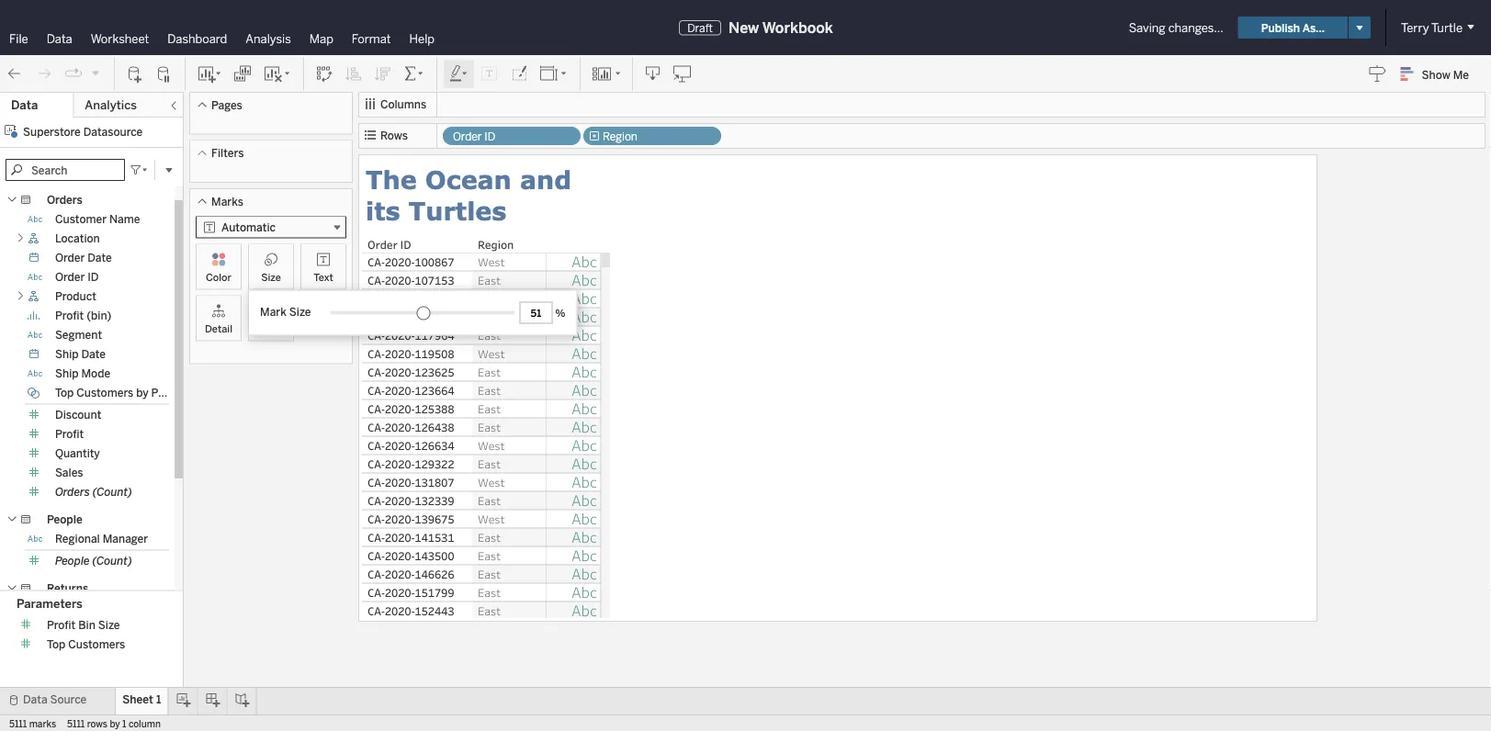 Task type: describe. For each thing, give the bounding box(es) containing it.
text
[[314, 271, 333, 283]]

the
[[366, 164, 417, 194]]

saving changes...
[[1129, 20, 1224, 35]]

regional
[[55, 532, 100, 546]]

ship for ship date
[[55, 348, 79, 361]]

rows
[[380, 129, 408, 142]]

ship for ship mode
[[55, 367, 79, 380]]

date for ship date
[[81, 348, 106, 361]]

parameters
[[17, 596, 83, 611]]

1 vertical spatial order
[[55, 251, 85, 265]]

bin
[[78, 618, 95, 632]]

segment
[[55, 328, 102, 342]]

0 horizontal spatial order id
[[55, 271, 99, 284]]

data source
[[23, 693, 87, 707]]

pages
[[211, 98, 242, 112]]

customers for top customers by profit
[[76, 386, 134, 400]]

mark size
[[260, 305, 311, 318]]

(count) for people (count)
[[92, 555, 132, 568]]

collapse image
[[168, 100, 179, 111]]

color
[[206, 271, 232, 283]]

replay animation image
[[64, 65, 83, 83]]

map
[[309, 31, 333, 46]]

format
[[352, 31, 391, 46]]

show/hide cards image
[[592, 65, 621, 83]]

1 vertical spatial 1
[[122, 719, 126, 730]]

1 vertical spatial id
[[88, 271, 99, 284]]

clear sheet image
[[263, 65, 292, 83]]

detail
[[205, 323, 233, 335]]

2 horizontal spatial size
[[289, 305, 311, 318]]

2 vertical spatial data
[[23, 693, 47, 707]]

new data source image
[[126, 65, 144, 83]]

turtles
[[409, 195, 507, 225]]

top for top customers
[[47, 638, 66, 651]]

totals image
[[403, 65, 425, 83]]

people for people
[[47, 513, 82, 527]]

show me button
[[1393, 60, 1486, 88]]

marks. press enter to open the view data window.. use arrow keys to navigate data visualization elements. image
[[546, 253, 602, 731]]

by for profit
[[136, 386, 149, 400]]

0 vertical spatial data
[[47, 31, 72, 46]]

worksheet
[[91, 31, 149, 46]]

sort descending image
[[374, 65, 392, 83]]

top customers by profit
[[55, 386, 180, 400]]

Mark Size text field
[[519, 302, 553, 324]]

me
[[1453, 68, 1469, 81]]

tooltip
[[255, 323, 287, 335]]

orders for orders (count)
[[55, 486, 90, 499]]

top customers
[[47, 638, 125, 651]]

terry turtle
[[1401, 20, 1463, 35]]

quantity
[[55, 447, 100, 460]]

column
[[129, 719, 161, 730]]

new
[[729, 19, 759, 36]]

discount
[[55, 408, 101, 422]]

order date
[[55, 251, 112, 265]]

(count) for orders (count)
[[92, 486, 132, 499]]

2 vertical spatial order
[[55, 271, 85, 284]]

analytics
[[85, 98, 137, 113]]

sheet 1
[[122, 693, 161, 707]]

publish
[[1261, 21, 1300, 34]]

superstore datasource
[[23, 125, 143, 138]]

as...
[[1303, 21, 1325, 34]]

download image
[[644, 65, 662, 83]]

people (count)
[[55, 555, 132, 568]]

redo image
[[35, 65, 53, 83]]

5111 for 5111 rows by 1 column
[[67, 719, 85, 730]]

publish as...
[[1261, 21, 1325, 34]]

publish as... button
[[1238, 17, 1348, 39]]

and
[[520, 164, 572, 194]]

turtle
[[1432, 20, 1463, 35]]

5111 for 5111 marks
[[9, 719, 27, 730]]

filters
[[211, 147, 244, 160]]

location
[[55, 232, 100, 245]]

changes...
[[1168, 20, 1224, 35]]

format workbook image
[[510, 65, 528, 83]]

profit (bin)
[[55, 309, 112, 323]]

ship date
[[55, 348, 106, 361]]

date for order date
[[88, 251, 112, 265]]

customer
[[55, 213, 107, 226]]

5111 marks
[[9, 719, 56, 730]]

dashboard
[[167, 31, 227, 46]]

datasource
[[83, 125, 143, 138]]



Task type: vqa. For each thing, say whether or not it's contained in the screenshot.
top to the bottom
yes



Task type: locate. For each thing, give the bounding box(es) containing it.
top for top customers by profit
[[55, 386, 74, 400]]

1 vertical spatial data
[[11, 98, 38, 113]]

5111 rows by 1 column
[[67, 719, 161, 730]]

duplicate image
[[233, 65, 252, 83]]

tables
[[17, 171, 53, 186]]

orders up customer
[[47, 193, 83, 207]]

marks
[[211, 195, 243, 208]]

date
[[88, 251, 112, 265], [81, 348, 106, 361]]

customers down bin at the left bottom of the page
[[68, 638, 125, 651]]

sheet
[[122, 693, 153, 707]]

columns
[[380, 98, 427, 111]]

help
[[409, 31, 435, 46]]

data guide image
[[1369, 64, 1387, 83]]

0 vertical spatial 1
[[156, 693, 161, 707]]

0 vertical spatial by
[[136, 386, 149, 400]]

sort ascending image
[[345, 65, 363, 83]]

5111 left marks
[[9, 719, 27, 730]]

orders for orders
[[47, 193, 83, 207]]

profit for profit (bin)
[[55, 309, 84, 323]]

data up 5111 marks
[[23, 693, 47, 707]]

1 5111 from the left
[[9, 719, 27, 730]]

orders
[[47, 193, 83, 207], [55, 486, 90, 499]]

new workbook
[[729, 19, 833, 36]]

size
[[261, 271, 281, 283], [289, 305, 311, 318], [98, 618, 120, 632]]

1 ship from the top
[[55, 348, 79, 361]]

by
[[136, 386, 149, 400], [110, 719, 120, 730]]

2 (count) from the top
[[92, 555, 132, 568]]

saving
[[1129, 20, 1166, 35]]

ocean
[[425, 164, 512, 194]]

new worksheet image
[[197, 65, 222, 83]]

1 vertical spatial people
[[55, 555, 90, 568]]

(count) up regional manager
[[92, 486, 132, 499]]

0 vertical spatial top
[[55, 386, 74, 400]]

1 vertical spatial (count)
[[92, 555, 132, 568]]

ship down "ship date"
[[55, 367, 79, 380]]

date up mode
[[81, 348, 106, 361]]

1 horizontal spatial 1
[[156, 693, 161, 707]]

sales
[[55, 466, 83, 480]]

fit image
[[539, 65, 569, 83]]

order id
[[453, 130, 495, 143], [55, 271, 99, 284]]

5111 left 'rows'
[[67, 719, 85, 730]]

1 vertical spatial order id
[[55, 271, 99, 284]]

regional manager
[[55, 532, 148, 546]]

date down location
[[88, 251, 112, 265]]

0 vertical spatial orders
[[47, 193, 83, 207]]

1 vertical spatial size
[[289, 305, 311, 318]]

by for 1
[[110, 719, 120, 730]]

replay animation image
[[90, 67, 101, 78]]

order
[[453, 130, 482, 143], [55, 251, 85, 265], [55, 271, 85, 284]]

people down regional at the bottom left of the page
[[55, 555, 90, 568]]

0 vertical spatial ship
[[55, 348, 79, 361]]

pause auto updates image
[[155, 65, 174, 83]]

(count)
[[92, 486, 132, 499], [92, 555, 132, 568]]

1 vertical spatial by
[[110, 719, 120, 730]]

product
[[55, 290, 96, 303]]

show me
[[1422, 68, 1469, 81]]

mode
[[81, 367, 110, 380]]

0 horizontal spatial id
[[88, 271, 99, 284]]

ship down segment
[[55, 348, 79, 361]]

2 vertical spatial size
[[98, 618, 120, 632]]

top up discount at the bottom
[[55, 386, 74, 400]]

marks
[[29, 719, 56, 730]]

0 horizontal spatial by
[[110, 719, 120, 730]]

0 vertical spatial size
[[261, 271, 281, 283]]

data up replay animation image
[[47, 31, 72, 46]]

superstore
[[23, 125, 81, 138]]

size right bin at the left bottom of the page
[[98, 618, 120, 632]]

mark
[[260, 305, 287, 318]]

2 ship from the top
[[55, 367, 79, 380]]

profit bin size
[[47, 618, 120, 632]]

highlight image
[[448, 65, 470, 83]]

1 vertical spatial top
[[47, 638, 66, 651]]

0 vertical spatial order
[[453, 130, 482, 143]]

1 horizontal spatial id
[[485, 130, 495, 143]]

1 vertical spatial ship
[[55, 367, 79, 380]]

1 left column in the bottom left of the page
[[122, 719, 126, 730]]

ship
[[55, 348, 79, 361], [55, 367, 79, 380]]

size up mark
[[261, 271, 281, 283]]

name
[[109, 213, 140, 226]]

orders (count)
[[55, 486, 132, 499]]

0 vertical spatial date
[[88, 251, 112, 265]]

Search text field
[[6, 159, 125, 181]]

5111
[[9, 719, 27, 730], [67, 719, 85, 730]]

0 vertical spatial id
[[485, 130, 495, 143]]

1 horizontal spatial by
[[136, 386, 149, 400]]

1 right the sheet
[[156, 693, 161, 707]]

1 horizontal spatial 5111
[[67, 719, 85, 730]]

order id up ocean
[[453, 130, 495, 143]]

0 horizontal spatial size
[[98, 618, 120, 632]]

order up product
[[55, 271, 85, 284]]

customer name
[[55, 213, 140, 226]]

file
[[9, 31, 28, 46]]

show labels image
[[481, 65, 499, 83]]

customers
[[76, 386, 134, 400], [68, 638, 125, 651]]

show
[[1422, 68, 1451, 81]]

1 vertical spatial orders
[[55, 486, 90, 499]]

analysis
[[246, 31, 291, 46]]

1
[[156, 693, 161, 707], [122, 719, 126, 730]]

Mark Size range field
[[330, 304, 514, 315]]

size right mark
[[289, 305, 311, 318]]

swap rows and columns image
[[315, 65, 334, 83]]

profit
[[55, 309, 84, 323], [151, 386, 180, 400], [55, 428, 84, 441], [47, 618, 76, 632]]

people
[[47, 513, 82, 527], [55, 555, 90, 568]]

%
[[555, 307, 566, 320]]

people for people (count)
[[55, 555, 90, 568]]

order up ocean
[[453, 130, 482, 143]]

order down location
[[55, 251, 85, 265]]

terry
[[1401, 20, 1429, 35]]

profit for profit
[[55, 428, 84, 441]]

1 horizontal spatial order id
[[453, 130, 495, 143]]

returns
[[47, 582, 88, 595]]

order id up product
[[55, 271, 99, 284]]

source
[[50, 693, 87, 707]]

draft
[[687, 21, 713, 34]]

0 vertical spatial order id
[[453, 130, 495, 143]]

undo image
[[6, 65, 24, 83]]

(count) down regional manager
[[92, 555, 132, 568]]

its
[[366, 195, 400, 225]]

customers down mode
[[76, 386, 134, 400]]

top down profit bin size
[[47, 638, 66, 651]]

ship mode
[[55, 367, 110, 380]]

region
[[603, 130, 637, 143]]

1 vertical spatial date
[[81, 348, 106, 361]]

the ocean and its turtles
[[366, 164, 580, 225]]

1 vertical spatial customers
[[68, 638, 125, 651]]

id
[[485, 130, 495, 143], [88, 271, 99, 284]]

people up regional at the bottom left of the page
[[47, 513, 82, 527]]

profit for profit bin size
[[47, 618, 76, 632]]

top
[[55, 386, 74, 400], [47, 638, 66, 651]]

0 horizontal spatial 1
[[122, 719, 126, 730]]

rows
[[87, 719, 107, 730]]

data
[[47, 31, 72, 46], [11, 98, 38, 113], [23, 693, 47, 707]]

(bin)
[[87, 309, 112, 323]]

id down 'order date'
[[88, 271, 99, 284]]

publish your workbook to edit in tableau desktop image
[[674, 65, 692, 83]]

manager
[[103, 532, 148, 546]]

2 5111 from the left
[[67, 719, 85, 730]]

0 vertical spatial (count)
[[92, 486, 132, 499]]

0 horizontal spatial 5111
[[9, 719, 27, 730]]

data down the undo image
[[11, 98, 38, 113]]

0 vertical spatial people
[[47, 513, 82, 527]]

workbook
[[763, 19, 833, 36]]

0 vertical spatial customers
[[76, 386, 134, 400]]

customers for top customers
[[68, 638, 125, 651]]

1 (count) from the top
[[92, 486, 132, 499]]

orders down sales
[[55, 486, 90, 499]]

id up ocean
[[485, 130, 495, 143]]

1 horizontal spatial size
[[261, 271, 281, 283]]



